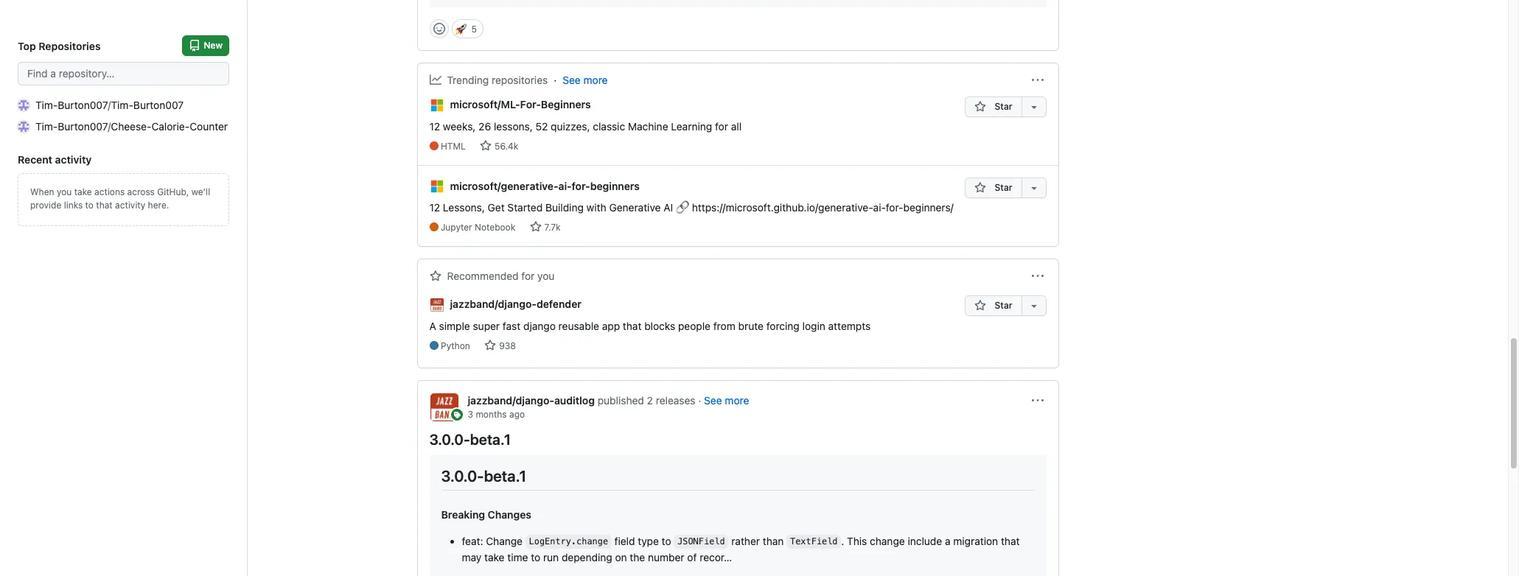 Task type: describe. For each thing, give the bounding box(es) containing it.
that inside . this change include a migration that may take time to run depending on the number of recor…
[[1001, 535, 1020, 548]]

jsonfield
[[678, 537, 725, 548]]

beginners
[[590, 180, 640, 192]]

tim-burton007 / cheese-calorie-counter
[[35, 120, 228, 133]]

microsoft/ml-for-beginners link
[[450, 97, 591, 112]]

on
[[615, 551, 627, 564]]

number
[[648, 551, 685, 564]]

generative
[[609, 202, 661, 214]]

burton007 for tim-
[[58, 99, 108, 111]]

textfield
[[790, 537, 838, 548]]

star for beginners/
[[993, 182, 1013, 193]]

actions
[[94, 187, 125, 198]]

of
[[687, 551, 697, 564]]

tim- up cheese-
[[111, 99, 133, 111]]

jazzband/django- for auditlog
[[468, 394, 554, 407]]

3.0.0-beta.1 inside card preview element
[[441, 467, 527, 485]]

0 horizontal spatial ·
[[554, 74, 557, 86]]

machine
[[628, 120, 668, 133]]

time
[[507, 551, 528, 564]]

attempts
[[828, 320, 871, 332]]

trending repositories · see more
[[447, 74, 608, 86]]

jazzband/django-auditlog link
[[468, 394, 595, 407]]

published
[[598, 394, 644, 407]]

0 vertical spatial ai-
[[559, 180, 572, 192]]

1 vertical spatial see more link
[[704, 394, 749, 407]]

you inside when you take actions across github, we'll provide links to that activity here.
[[57, 187, 72, 198]]

take inside . this change include a migration that may take time to run depending on the number of recor…
[[484, 551, 505, 564]]

0 horizontal spatial activity
[[55, 153, 92, 166]]

may
[[462, 551, 482, 564]]

🚀 5
[[456, 21, 477, 36]]

burton007 for cheese-
[[58, 120, 108, 133]]

django
[[523, 320, 556, 332]]

jupyter
[[441, 222, 472, 233]]

26
[[479, 120, 491, 133]]

type
[[638, 535, 659, 548]]

lessons,
[[443, 202, 485, 214]]

1 vertical spatial for-
[[886, 202, 904, 214]]

the
[[630, 551, 645, 564]]

weeks,
[[443, 120, 476, 133]]

recommended for you
[[447, 270, 555, 283]]

add or remove reactions element
[[429, 19, 449, 38]]

microsoft/generative-ai-for-beginners
[[450, 180, 640, 192]]

Find a repository… text field
[[18, 62, 229, 86]]

a simple super fast django reusable app that blocks people from brute forcing login attempts
[[429, 320, 871, 332]]

to inside when you take actions across github, we'll provide links to that activity here.
[[85, 200, 94, 211]]

started
[[508, 202, 543, 214]]

ai
[[664, 202, 673, 214]]

than
[[763, 535, 784, 548]]

3.0.0-beta.1 link
[[429, 431, 511, 448]]

add or remove reactions image
[[433, 23, 445, 34]]

repo details element for classic
[[429, 140, 742, 153]]

tim burton007 image
[[18, 99, 29, 111]]

include
[[908, 535, 942, 548]]

star image for started
[[530, 221, 542, 233]]

people
[[678, 320, 711, 332]]

0 vertical spatial more
[[584, 74, 608, 86]]

cheese calorie counter image
[[18, 121, 29, 132]]

card preview element containing 3.0.0-beta.1
[[429, 455, 1047, 577]]

python
[[441, 340, 470, 351]]

microsoft/ml-
[[450, 98, 520, 111]]

feat:
[[462, 535, 483, 548]]

1 star button from the top
[[965, 96, 1021, 117]]

tim-burton007 / tim-burton007
[[35, 99, 184, 111]]

super
[[473, 320, 500, 332]]

recommended
[[447, 270, 519, 283]]

lessons,
[[494, 120, 533, 133]]

github,
[[157, 187, 189, 198]]

breaking changes
[[441, 509, 532, 521]]

html
[[441, 141, 466, 152]]

repo details element for generative
[[429, 221, 954, 235]]

blocks
[[645, 320, 675, 332]]

auditlog
[[554, 394, 595, 407]]

938 link
[[484, 340, 516, 351]]

here.
[[148, 200, 169, 211]]

.
[[841, 535, 844, 548]]

jazzband/django-defender link
[[450, 296, 582, 312]]

jupyter notebook
[[441, 222, 515, 233]]

tim- for cheese-calorie-counter
[[35, 120, 58, 133]]

top
[[18, 39, 36, 52]]

with
[[587, 202, 607, 214]]

trending
[[447, 74, 489, 86]]

12 weeks, 26 lessons, 52 quizzes, classic machine learning for all
[[429, 120, 742, 133]]

star for forcing
[[993, 300, 1013, 311]]

get
[[488, 202, 505, 214]]

repositories
[[39, 39, 101, 52]]

1 horizontal spatial see
[[704, 394, 722, 407]]

. this change include a migration that may take time to run depending on the number of recor…
[[462, 535, 1020, 564]]

1 horizontal spatial that
[[623, 320, 642, 332]]

classic
[[593, 120, 625, 133]]

a
[[429, 320, 436, 332]]

rather
[[732, 535, 760, 548]]

56.4k link
[[480, 140, 518, 152]]

https://microsoft.github.io/generative-
[[692, 202, 873, 214]]

new link
[[182, 35, 229, 56]]

52
[[536, 120, 548, 133]]

2
[[647, 394, 653, 407]]

microsoft/generative-
[[450, 180, 559, 192]]

beginners
[[541, 98, 591, 111]]

1 star from the top
[[993, 101, 1013, 112]]

for-
[[520, 98, 541, 111]]

1 @jazzband profile image from the top
[[429, 298, 444, 312]]

12 for 12 lessons, get started building with generative ai 🔗 https://microsoft.github.io/generative-ai-for-beginners/
[[429, 202, 440, 214]]

2 @jazzband profile image from the top
[[429, 393, 459, 422]]

1 vertical spatial ·
[[698, 394, 701, 407]]

feat: change logentry.change field type to jsonfield rather than textfield
[[462, 535, 838, 548]]

that inside when you take actions across github, we'll provide links to that activity here.
[[96, 200, 113, 211]]

brute
[[738, 320, 764, 332]]

tim- for tim-burton007
[[35, 99, 58, 111]]



Task type: locate. For each thing, give the bounding box(es) containing it.
1 vertical spatial star image
[[484, 340, 496, 351]]

months
[[476, 409, 507, 420]]

1 vertical spatial @jazzband profile image
[[429, 393, 459, 422]]

repo details element down 12 weeks, 26 lessons, 52 quizzes, classic machine learning for all
[[429, 140, 742, 153]]

1 vertical spatial see
[[704, 394, 722, 407]]

beta.1
[[470, 431, 511, 448], [484, 467, 527, 485]]

activity inside when you take actions across github, we'll provide links to that activity here.
[[115, 200, 145, 211]]

3 add this repository to a list image from the top
[[1028, 300, 1040, 312]]

🔗
[[676, 202, 689, 214]]

· up beginners
[[554, 74, 557, 86]]

microsoft/generative-ai-for-beginners link
[[450, 178, 640, 194]]

0 vertical spatial beta.1
[[470, 431, 511, 448]]

0 vertical spatial that
[[96, 200, 113, 211]]

for up jazzband/django-defender link
[[522, 270, 535, 283]]

0 vertical spatial ·
[[554, 74, 557, 86]]

3 star button from the top
[[965, 296, 1021, 317]]

2 12 from the top
[[429, 202, 440, 214]]

card preview element
[[429, 0, 1047, 7], [429, 455, 1047, 577]]

3.0.0- down feed tag image
[[429, 431, 470, 448]]

recent
[[18, 153, 52, 166]]

microsoft/ml-for-beginners
[[450, 98, 591, 111]]

take inside when you take actions across github, we'll provide links to that activity here.
[[74, 187, 92, 198]]

· right releases
[[698, 394, 701, 407]]

activity down across
[[115, 200, 145, 211]]

field
[[615, 535, 635, 548]]

0 vertical spatial to
[[85, 200, 94, 211]]

7.7k
[[545, 222, 561, 233]]

2 star from the top
[[993, 182, 1013, 193]]

1 horizontal spatial star image
[[530, 221, 542, 233]]

star image left 938
[[484, 340, 496, 351]]

run
[[543, 551, 559, 564]]

1 horizontal spatial see more link
[[704, 394, 749, 407]]

burton007 down find a repository… text field
[[58, 99, 108, 111]]

add this repository to a list image for beginners/
[[1028, 182, 1040, 194]]

1 vertical spatial 12
[[429, 202, 440, 214]]

3.0.0-
[[429, 431, 470, 448], [441, 467, 484, 485]]

12 left lessons,
[[429, 202, 440, 214]]

1 vertical spatial activity
[[115, 200, 145, 211]]

0 horizontal spatial for
[[522, 270, 535, 283]]

activity right recent
[[55, 153, 92, 166]]

star image inside repo details element
[[480, 140, 492, 152]]

0 horizontal spatial you
[[57, 187, 72, 198]]

2 add this repository to a list image from the top
[[1028, 182, 1040, 194]]

see
[[563, 74, 581, 86], [704, 394, 722, 407]]

0 vertical spatial add this repository to a list image
[[1028, 101, 1040, 113]]

0 vertical spatial 12
[[429, 120, 440, 133]]

/ up cheese-
[[108, 99, 111, 111]]

1 horizontal spatial for-
[[886, 202, 904, 214]]

2 vertical spatial star button
[[965, 296, 1021, 317]]

1 horizontal spatial for
[[715, 120, 728, 133]]

ai- up the 'building'
[[559, 180, 572, 192]]

star image for 12 weeks, 26 lessons, 52 quizzes, classic machine learning for all
[[975, 101, 987, 113]]

1 vertical spatial 3.0.0-beta.1
[[441, 467, 527, 485]]

change
[[870, 535, 905, 548]]

/
[[108, 99, 111, 111], [108, 120, 111, 133]]

for left all
[[715, 120, 728, 133]]

1 card preview element from the top
[[429, 0, 1047, 7]]

you up defender
[[538, 270, 555, 283]]

2 @microsoft profile image from the top
[[429, 179, 444, 194]]

0 vertical spatial see
[[563, 74, 581, 86]]

0 vertical spatial 3.0.0-
[[429, 431, 470, 448]]

1 horizontal spatial more
[[725, 394, 749, 407]]

a
[[945, 535, 951, 548]]

0 vertical spatial star button
[[965, 96, 1021, 117]]

feed tag image
[[451, 409, 463, 421]]

jazzband/django- for defender
[[450, 298, 537, 310]]

1 horizontal spatial to
[[531, 551, 541, 564]]

1 @microsoft profile image from the top
[[429, 98, 444, 113]]

0 vertical spatial star image
[[530, 221, 542, 233]]

add this repository to a list image
[[1028, 101, 1040, 113], [1028, 182, 1040, 194], [1028, 300, 1040, 312]]

12 lessons, get started building with generative ai 🔗 https://microsoft.github.io/generative-ai-for-beginners/
[[429, 202, 954, 214]]

activity
[[55, 153, 92, 166], [115, 200, 145, 211]]

migration
[[954, 535, 998, 548]]

0 vertical spatial activity
[[55, 153, 92, 166]]

0 vertical spatial repo details element
[[429, 140, 742, 153]]

Top Repositories search field
[[18, 62, 229, 86]]

tim-
[[35, 99, 58, 111], [111, 99, 133, 111], [35, 120, 58, 133]]

you
[[57, 187, 72, 198], [538, 270, 555, 283]]

to left 'run'
[[531, 551, 541, 564]]

to up number
[[662, 535, 671, 548]]

repositories
[[492, 74, 548, 86]]

3 repo details element from the top
[[429, 340, 871, 353]]

more
[[584, 74, 608, 86], [725, 394, 749, 407]]

beta.1 down months
[[470, 431, 511, 448]]

56.4k
[[495, 141, 518, 152]]

star image for 12 lessons, get started building with generative ai 🔗 https://microsoft.github.io/generative-ai-for-beginners/
[[975, 182, 987, 194]]

new
[[204, 40, 223, 51]]

@jazzband profile image left 3
[[429, 393, 459, 422]]

1 vertical spatial 3.0.0-
[[441, 467, 484, 485]]

star image
[[530, 221, 542, 233], [484, 340, 496, 351]]

1 vertical spatial star
[[993, 182, 1013, 193]]

2 repo details element from the top
[[429, 221, 954, 235]]

0 horizontal spatial take
[[74, 187, 92, 198]]

@microsoft profile image for microsoft/ml-for-beginners
[[429, 98, 444, 113]]

app
[[602, 320, 620, 332]]

provide
[[30, 200, 61, 211]]

@microsoft profile image for microsoft/generative-ai-for-beginners
[[429, 179, 444, 194]]

breaking
[[441, 509, 485, 521]]

jazzband/django- up super
[[450, 298, 537, 310]]

logentry.change
[[529, 537, 608, 548]]

0 vertical spatial /
[[108, 99, 111, 111]]

1 horizontal spatial you
[[538, 270, 555, 283]]

more up beginners
[[584, 74, 608, 86]]

to right links
[[85, 200, 94, 211]]

take up links
[[74, 187, 92, 198]]

3.0.0- down 3.0.0-beta.1 link
[[441, 467, 484, 485]]

1 / from the top
[[108, 99, 111, 111]]

beta.1 inside card preview element
[[484, 467, 527, 485]]

3 star from the top
[[993, 300, 1013, 311]]

🚀
[[456, 21, 467, 36]]

star button for forcing
[[965, 296, 1021, 317]]

repo details element
[[429, 140, 742, 153], [429, 221, 954, 235], [429, 340, 871, 353]]

0 vertical spatial for
[[715, 120, 728, 133]]

0 vertical spatial feed item heading menu image
[[1032, 74, 1044, 86]]

0 vertical spatial card preview element
[[429, 0, 1047, 7]]

take
[[74, 187, 92, 198], [484, 551, 505, 564]]

more right releases
[[725, 394, 749, 407]]

tim- right tim burton007 image
[[35, 99, 58, 111]]

repo details element containing jupyter notebook
[[429, 221, 954, 235]]

tim- right 'cheese calorie counter' image
[[35, 120, 58, 133]]

repo rec icon image
[[429, 270, 441, 282]]

burton007 down tim-burton007 / tim-burton007
[[58, 120, 108, 133]]

3.0.0-beta.1 down 3
[[429, 431, 511, 448]]

reusable
[[559, 320, 599, 332]]

1 vertical spatial beta.1
[[484, 467, 527, 485]]

add this repository to a list image for forcing
[[1028, 300, 1040, 312]]

1 vertical spatial to
[[662, 535, 671, 548]]

2 vertical spatial to
[[531, 551, 541, 564]]

change
[[486, 535, 523, 548]]

0 horizontal spatial star image
[[484, 340, 496, 351]]

calorie-
[[151, 120, 190, 133]]

1 vertical spatial feed item heading menu image
[[1032, 271, 1044, 283]]

0 vertical spatial you
[[57, 187, 72, 198]]

repo details element down a simple super fast django reusable app that blocks people from brute forcing login attempts
[[429, 340, 871, 353]]

0 vertical spatial take
[[74, 187, 92, 198]]

/ for tim-
[[108, 99, 111, 111]]

see more link right releases
[[704, 394, 749, 407]]

burton007 up calorie-
[[133, 99, 184, 111]]

see up beginners
[[563, 74, 581, 86]]

beginners/
[[904, 202, 954, 214]]

0 horizontal spatial see more link
[[563, 72, 608, 88]]

1 vertical spatial add this repository to a list image
[[1028, 182, 1040, 194]]

1 vertical spatial ai-
[[873, 202, 886, 214]]

3.0.0-beta.1 down 3.0.0-beta.1 link
[[441, 467, 527, 485]]

0 horizontal spatial for-
[[572, 180, 590, 192]]

1 vertical spatial for
[[522, 270, 535, 283]]

to inside . this change include a migration that may take time to run depending on the number of recor…
[[531, 551, 541, 564]]

@jazzband profile image up the a
[[429, 298, 444, 312]]

1 add this repository to a list image from the top
[[1028, 101, 1040, 113]]

2 vertical spatial repo details element
[[429, 340, 871, 353]]

3.0.0- inside card preview element
[[441, 467, 484, 485]]

cheese-
[[111, 120, 151, 133]]

3 months ago
[[468, 409, 525, 420]]

1 vertical spatial that
[[623, 320, 642, 332]]

0 vertical spatial 3.0.0-beta.1
[[429, 431, 511, 448]]

jazzband/django-
[[450, 298, 537, 310], [468, 394, 554, 407]]

graph image
[[429, 74, 441, 86]]

learning
[[671, 120, 712, 133]]

0 horizontal spatial more
[[584, 74, 608, 86]]

2 star button from the top
[[965, 178, 1021, 198]]

0 horizontal spatial ai-
[[559, 180, 572, 192]]

@microsoft profile image
[[429, 98, 444, 113], [429, 179, 444, 194]]

that right app
[[623, 320, 642, 332]]

repo details element containing python
[[429, 340, 871, 353]]

1 horizontal spatial take
[[484, 551, 505, 564]]

1 vertical spatial take
[[484, 551, 505, 564]]

beta.1 up changes
[[484, 467, 527, 485]]

recor…
[[700, 551, 732, 564]]

1 12 from the top
[[429, 120, 440, 133]]

2 vertical spatial star
[[993, 300, 1013, 311]]

/ for cheese-
[[108, 120, 111, 133]]

star image left 7.7k
[[530, 221, 542, 233]]

1 vertical spatial jazzband/django-
[[468, 394, 554, 407]]

3 feed item heading menu image from the top
[[1032, 395, 1044, 407]]

1 horizontal spatial ·
[[698, 394, 701, 407]]

@microsoft profile image down graph image
[[429, 98, 444, 113]]

jazzband/django- up the ago
[[468, 394, 554, 407]]

fast
[[503, 320, 521, 332]]

recent activity
[[18, 153, 92, 166]]

that right migration
[[1001, 535, 1020, 548]]

see more link up beginners
[[563, 72, 608, 88]]

1 vertical spatial you
[[538, 270, 555, 283]]

0 vertical spatial see more link
[[563, 72, 608, 88]]

2 vertical spatial add this repository to a list image
[[1028, 300, 1040, 312]]

repo details element for app
[[429, 340, 871, 353]]

/ down tim-burton007 / tim-burton007
[[108, 120, 111, 133]]

take down change
[[484, 551, 505, 564]]

see right releases
[[704, 394, 722, 407]]

star image for a simple super fast django reusable app that blocks people from brute forcing login attempts
[[975, 300, 987, 312]]

building
[[546, 202, 584, 214]]

that down actions
[[96, 200, 113, 211]]

we'll
[[191, 187, 210, 198]]

2 horizontal spatial to
[[662, 535, 671, 548]]

repo details element containing html
[[429, 140, 742, 153]]

2 / from the top
[[108, 120, 111, 133]]

simple
[[439, 320, 470, 332]]

ai- left the beginners/
[[873, 202, 886, 214]]

0 horizontal spatial see
[[563, 74, 581, 86]]

0 horizontal spatial to
[[85, 200, 94, 211]]

1 vertical spatial @microsoft profile image
[[429, 179, 444, 194]]

1 horizontal spatial activity
[[115, 200, 145, 211]]

12 for 12 weeks, 26 lessons, 52 quizzes, classic machine learning for all
[[429, 120, 440, 133]]

1 vertical spatial /
[[108, 120, 111, 133]]

1 vertical spatial repo details element
[[429, 221, 954, 235]]

2 vertical spatial feed item heading menu image
[[1032, 395, 1044, 407]]

feed item heading menu image
[[1032, 74, 1044, 86], [1032, 271, 1044, 283], [1032, 395, 1044, 407]]

2 horizontal spatial that
[[1001, 535, 1020, 548]]

that
[[96, 200, 113, 211], [623, 320, 642, 332], [1001, 535, 1020, 548]]

this
[[847, 535, 867, 548]]

ai-
[[559, 180, 572, 192], [873, 202, 886, 214]]

@jazzband profile image
[[429, 298, 444, 312], [429, 393, 459, 422]]

when
[[30, 187, 54, 198]]

0 vertical spatial for-
[[572, 180, 590, 192]]

0 vertical spatial jazzband/django-
[[450, 298, 537, 310]]

2 card preview element from the top
[[429, 455, 1047, 577]]

releases
[[656, 394, 696, 407]]

star image for fast
[[484, 340, 496, 351]]

12 left weeks,
[[429, 120, 440, 133]]

for
[[715, 120, 728, 133], [522, 270, 535, 283]]

2 feed item heading menu image from the top
[[1032, 271, 1044, 283]]

ago
[[509, 409, 525, 420]]

top repositories
[[18, 39, 101, 52]]

0 horizontal spatial that
[[96, 200, 113, 211]]

1 feed item heading menu image from the top
[[1032, 74, 1044, 86]]

0 vertical spatial @jazzband profile image
[[429, 298, 444, 312]]

jazzband/django-auditlog published 2 releases          · see more
[[468, 394, 749, 407]]

3
[[468, 409, 473, 420]]

changes
[[488, 509, 532, 521]]

1 vertical spatial more
[[725, 394, 749, 407]]

across
[[127, 187, 155, 198]]

repo details element down 12 lessons, get started building with generative ai 🔗 https://microsoft.github.io/generative-ai-for-beginners/ at the top of page
[[429, 221, 954, 235]]

1 vertical spatial card preview element
[[429, 455, 1047, 577]]

·
[[554, 74, 557, 86], [698, 394, 701, 407]]

star button
[[965, 96, 1021, 117], [965, 178, 1021, 198], [965, 296, 1021, 317]]

star image
[[975, 101, 987, 113], [480, 140, 492, 152], [975, 182, 987, 194], [975, 300, 987, 312]]

you up links
[[57, 187, 72, 198]]

for-
[[572, 180, 590, 192], [886, 202, 904, 214]]

1 repo details element from the top
[[429, 140, 742, 153]]

quizzes,
[[551, 120, 590, 133]]

0 vertical spatial star
[[993, 101, 1013, 112]]

2 vertical spatial that
[[1001, 535, 1020, 548]]

0 vertical spatial @microsoft profile image
[[429, 98, 444, 113]]

jazzband/django-defender
[[450, 298, 582, 310]]

@microsoft profile image up lessons,
[[429, 179, 444, 194]]

links
[[64, 200, 83, 211]]

notebook
[[475, 222, 515, 233]]

1 horizontal spatial ai-
[[873, 202, 886, 214]]

defender
[[537, 298, 582, 310]]

star button for beginners/
[[965, 178, 1021, 198]]

3.0.0-beta.1
[[429, 431, 511, 448], [441, 467, 527, 485]]

1 vertical spatial star button
[[965, 178, 1021, 198]]



Task type: vqa. For each thing, say whether or not it's contained in the screenshot.
code image at the left of the page
no



